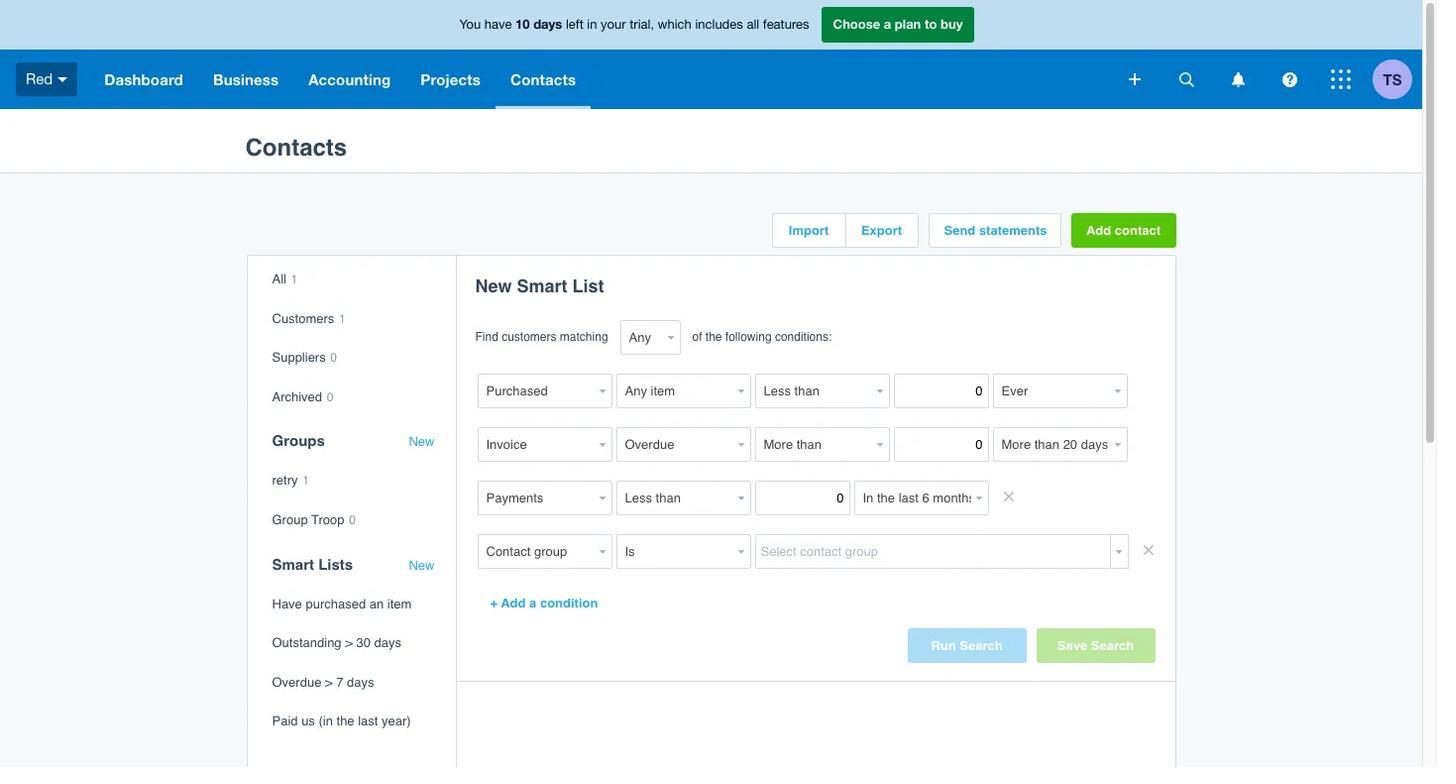 Task type: locate. For each thing, give the bounding box(es) containing it.
days
[[533, 16, 562, 32], [374, 635, 401, 650], [347, 675, 374, 690]]

new link
[[409, 434, 435, 450], [409, 558, 435, 573]]

1 new link from the top
[[409, 434, 435, 450]]

1 horizontal spatial 1
[[302, 474, 309, 488]]

1 vertical spatial add
[[501, 596, 526, 610]]

accounting button
[[293, 50, 406, 109]]

2 vertical spatial days
[[347, 675, 374, 690]]

0 inside archived 0
[[327, 390, 333, 404]]

1 horizontal spatial the
[[705, 330, 722, 344]]

1 inside retry 1
[[302, 474, 309, 488]]

0 for archived
[[327, 390, 333, 404]]

smart lists
[[272, 556, 353, 572]]

the right the (in
[[336, 714, 354, 729]]

red
[[26, 70, 53, 87]]

1 vertical spatial the
[[336, 714, 354, 729]]

0 vertical spatial days
[[533, 16, 562, 32]]

1 vertical spatial new link
[[409, 558, 435, 573]]

1 right customers
[[339, 312, 346, 326]]

0 horizontal spatial add
[[501, 596, 526, 610]]

2 vertical spatial 1
[[302, 474, 309, 488]]

all 1
[[272, 272, 298, 286]]

None text field
[[616, 374, 733, 408], [755, 374, 872, 408], [755, 427, 872, 462], [893, 427, 989, 462], [477, 481, 594, 515], [616, 481, 733, 515], [854, 481, 971, 515], [616, 534, 733, 569], [616, 374, 733, 408], [755, 374, 872, 408], [755, 427, 872, 462], [893, 427, 989, 462], [477, 481, 594, 515], [616, 481, 733, 515], [854, 481, 971, 515], [616, 534, 733, 569]]

1 horizontal spatial a
[[884, 16, 891, 32]]

svg image
[[1331, 69, 1351, 89], [1231, 72, 1244, 87], [1282, 72, 1297, 87], [1129, 73, 1141, 85], [58, 77, 68, 82]]

dashboard link
[[89, 50, 198, 109]]

0 right the archived
[[327, 390, 333, 404]]

0 horizontal spatial 1
[[291, 273, 298, 286]]

search inside save search button
[[1091, 638, 1134, 653]]

1 inside "all 1"
[[291, 273, 298, 286]]

days right 7
[[347, 675, 374, 690]]

the right "of"
[[705, 330, 722, 344]]

troop
[[311, 512, 344, 527]]

>
[[345, 635, 353, 650], [325, 675, 333, 690]]

archived
[[272, 389, 322, 404]]

suppliers
[[272, 350, 326, 365]]

0 horizontal spatial the
[[336, 714, 354, 729]]

+
[[490, 596, 498, 610]]

contacts button
[[496, 50, 591, 109]]

0 horizontal spatial smart
[[272, 556, 314, 572]]

1 horizontal spatial search
[[1091, 638, 1134, 653]]

1 horizontal spatial >
[[345, 635, 353, 650]]

which
[[658, 17, 692, 32]]

1 vertical spatial a
[[529, 596, 537, 610]]

new link for smart lists
[[409, 558, 435, 573]]

days right 10
[[533, 16, 562, 32]]

contacts
[[510, 70, 576, 88], [245, 134, 347, 162]]

search
[[960, 638, 1003, 653], [1091, 638, 1134, 653]]

a inside button
[[529, 596, 537, 610]]

None text field
[[477, 374, 594, 408], [893, 374, 989, 408], [993, 374, 1109, 408], [477, 427, 594, 462], [993, 427, 1109, 462], [755, 481, 850, 515], [477, 534, 594, 569], [477, 374, 594, 408], [893, 374, 989, 408], [993, 374, 1109, 408], [477, 427, 594, 462], [993, 427, 1109, 462], [755, 481, 850, 515], [477, 534, 594, 569]]

7
[[336, 675, 343, 690]]

0 vertical spatial add
[[1086, 223, 1111, 238]]

search for run search
[[960, 638, 1003, 653]]

1
[[291, 273, 298, 286], [339, 312, 346, 326], [302, 474, 309, 488]]

smart
[[517, 276, 567, 296], [272, 556, 314, 572]]

export button
[[846, 214, 917, 247]]

new for groups
[[409, 434, 435, 449]]

a left plan
[[884, 16, 891, 32]]

import
[[789, 223, 829, 238]]

new link for groups
[[409, 434, 435, 450]]

run
[[931, 638, 956, 653]]

2 horizontal spatial 1
[[339, 312, 346, 326]]

a left condition on the bottom of page
[[529, 596, 537, 610]]

1 vertical spatial days
[[374, 635, 401, 650]]

following
[[725, 330, 772, 344]]

1 search from the left
[[960, 638, 1003, 653]]

save search
[[1057, 638, 1134, 653]]

have purchased an item
[[272, 596, 412, 611]]

choose a plan to buy
[[833, 16, 963, 32]]

0 horizontal spatial search
[[960, 638, 1003, 653]]

1 right all
[[291, 273, 298, 286]]

1 horizontal spatial contacts
[[510, 70, 576, 88]]

0
[[330, 351, 337, 365], [327, 390, 333, 404], [349, 513, 356, 527]]

0 vertical spatial a
[[884, 16, 891, 32]]

0 vertical spatial >
[[345, 635, 353, 650]]

svg image inside red popup button
[[58, 77, 68, 82]]

2 vertical spatial 0
[[349, 513, 356, 527]]

group
[[272, 512, 308, 527]]

1 vertical spatial contacts
[[245, 134, 347, 162]]

10
[[515, 16, 530, 32]]

Outstanding text field
[[616, 427, 733, 462]]

of
[[692, 330, 702, 344]]

new
[[475, 276, 512, 296], [409, 434, 435, 449], [409, 558, 435, 572]]

2 search from the left
[[1091, 638, 1134, 653]]

2 new link from the top
[[409, 558, 435, 573]]

1 right retry
[[302, 474, 309, 488]]

add right + at bottom
[[501, 596, 526, 610]]

add inside button
[[501, 596, 526, 610]]

days for 10
[[533, 16, 562, 32]]

0 vertical spatial 1
[[291, 273, 298, 286]]

days right 30
[[374, 635, 401, 650]]

contacts down 10
[[510, 70, 576, 88]]

the
[[705, 330, 722, 344], [336, 714, 354, 729]]

0 for suppliers
[[330, 351, 337, 365]]

buy
[[941, 16, 963, 32]]

retry 1
[[272, 473, 309, 488]]

0 vertical spatial new link
[[409, 434, 435, 450]]

0 inside suppliers 0
[[330, 351, 337, 365]]

0 right suppliers
[[330, 351, 337, 365]]

outstanding
[[272, 635, 342, 650]]

0 vertical spatial smart
[[517, 276, 567, 296]]

smart up have
[[272, 556, 314, 572]]

customers
[[502, 330, 557, 344]]

0 vertical spatial 0
[[330, 351, 337, 365]]

1 horizontal spatial add
[[1086, 223, 1111, 238]]

0 right the 'troop'
[[349, 513, 356, 527]]

save search button
[[1036, 628, 1155, 663]]

0 horizontal spatial contacts
[[245, 134, 347, 162]]

1 vertical spatial >
[[325, 675, 333, 690]]

a
[[884, 16, 891, 32], [529, 596, 537, 610]]

0 vertical spatial contacts
[[510, 70, 576, 88]]

customers
[[272, 311, 334, 326]]

add contact
[[1086, 223, 1161, 238]]

lists
[[318, 556, 353, 572]]

add left the contact
[[1086, 223, 1111, 238]]

smart left list
[[517, 276, 567, 296]]

find customers matching
[[475, 330, 608, 344]]

us
[[301, 714, 315, 729]]

add contact button
[[1071, 213, 1176, 248]]

you
[[459, 17, 481, 32]]

1 vertical spatial 0
[[327, 390, 333, 404]]

> left 7
[[325, 675, 333, 690]]

search for save search
[[1091, 638, 1134, 653]]

0 horizontal spatial >
[[325, 675, 333, 690]]

1 inside customers 1
[[339, 312, 346, 326]]

contact
[[1115, 223, 1161, 238]]

1 vertical spatial new
[[409, 434, 435, 449]]

features
[[763, 17, 809, 32]]

search right save
[[1091, 638, 1134, 653]]

choose
[[833, 16, 880, 32]]

contacts down business
[[245, 134, 347, 162]]

All text field
[[620, 320, 663, 355]]

ts
[[1383, 70, 1402, 88]]

a inside banner
[[884, 16, 891, 32]]

2 vertical spatial new
[[409, 558, 435, 572]]

to
[[925, 16, 937, 32]]

last
[[358, 714, 378, 729]]

1 vertical spatial 1
[[339, 312, 346, 326]]

> left 30
[[345, 635, 353, 650]]

send statements button
[[929, 214, 1060, 247]]

days inside banner
[[533, 16, 562, 32]]

purchased
[[306, 596, 366, 611]]

add inside 'button'
[[1086, 223, 1111, 238]]

year)
[[382, 714, 411, 729]]

send statements
[[944, 223, 1047, 238]]

search right run
[[960, 638, 1003, 653]]

add
[[1086, 223, 1111, 238], [501, 596, 526, 610]]

search inside run search button
[[960, 638, 1003, 653]]

you have 10 days left in your trial, which includes all features
[[459, 16, 809, 32]]

0 horizontal spatial a
[[529, 596, 537, 610]]

banner
[[0, 0, 1422, 109]]

new smart list
[[475, 276, 604, 296]]

list
[[572, 276, 604, 296]]

0 vertical spatial the
[[705, 330, 722, 344]]



Task type: describe. For each thing, give the bounding box(es) containing it.
condition
[[540, 596, 598, 610]]

Select contact group text field
[[755, 534, 1110, 569]]

archived 0
[[272, 389, 333, 404]]

all
[[272, 272, 286, 286]]

groups
[[272, 432, 325, 449]]

> for overdue
[[325, 675, 333, 690]]

0 inside group troop 0
[[349, 513, 356, 527]]

svg image
[[1179, 72, 1194, 87]]

plan
[[895, 16, 921, 32]]

paid us (in the last year)
[[272, 714, 411, 729]]

retry
[[272, 473, 298, 488]]

run search
[[931, 638, 1003, 653]]

accounting
[[308, 70, 391, 88]]

includes
[[695, 17, 743, 32]]

business button
[[198, 50, 293, 109]]

left
[[566, 17, 583, 32]]

30
[[356, 635, 371, 650]]

import button
[[773, 214, 845, 247]]

contacts inside "dropdown button"
[[510, 70, 576, 88]]

dashboard
[[104, 70, 183, 88]]

all
[[747, 17, 759, 32]]

(in
[[319, 714, 333, 729]]

have
[[484, 17, 512, 32]]

1 vertical spatial smart
[[272, 556, 314, 572]]

outstanding > 30 days
[[272, 635, 401, 650]]

an
[[369, 596, 384, 611]]

business
[[213, 70, 279, 88]]

red button
[[0, 50, 89, 109]]

1 for all
[[339, 312, 346, 326]]

+ add a condition button
[[475, 586, 613, 620]]

matching
[[560, 330, 608, 344]]

0 vertical spatial new
[[475, 276, 512, 296]]

days for 30
[[374, 635, 401, 650]]

conditions:
[[775, 330, 832, 344]]

> for outstanding
[[345, 635, 353, 650]]

+ add a condition
[[490, 596, 598, 610]]

run search button
[[907, 628, 1026, 663]]

send
[[944, 223, 975, 238]]

overdue > 7 days
[[272, 675, 374, 690]]

in
[[587, 17, 597, 32]]

suppliers 0
[[272, 350, 337, 365]]

statements
[[979, 223, 1047, 238]]

new for smart lists
[[409, 558, 435, 572]]

ts button
[[1373, 50, 1422, 109]]

paid
[[272, 714, 298, 729]]

banner containing ts
[[0, 0, 1422, 109]]

item
[[387, 596, 412, 611]]

your
[[601, 17, 626, 32]]

1 for groups
[[302, 474, 309, 488]]

customers 1
[[272, 311, 346, 326]]

save
[[1057, 638, 1087, 653]]

find
[[475, 330, 498, 344]]

overdue
[[272, 675, 321, 690]]

1 horizontal spatial smart
[[517, 276, 567, 296]]

of the following conditions:
[[692, 330, 832, 344]]

projects
[[421, 70, 481, 88]]

days for 7
[[347, 675, 374, 690]]

group troop 0
[[272, 512, 356, 527]]

projects button
[[406, 50, 496, 109]]

have
[[272, 596, 302, 611]]

export
[[861, 223, 902, 238]]

trial,
[[630, 17, 654, 32]]



Task type: vqa. For each thing, say whether or not it's contained in the screenshot.


